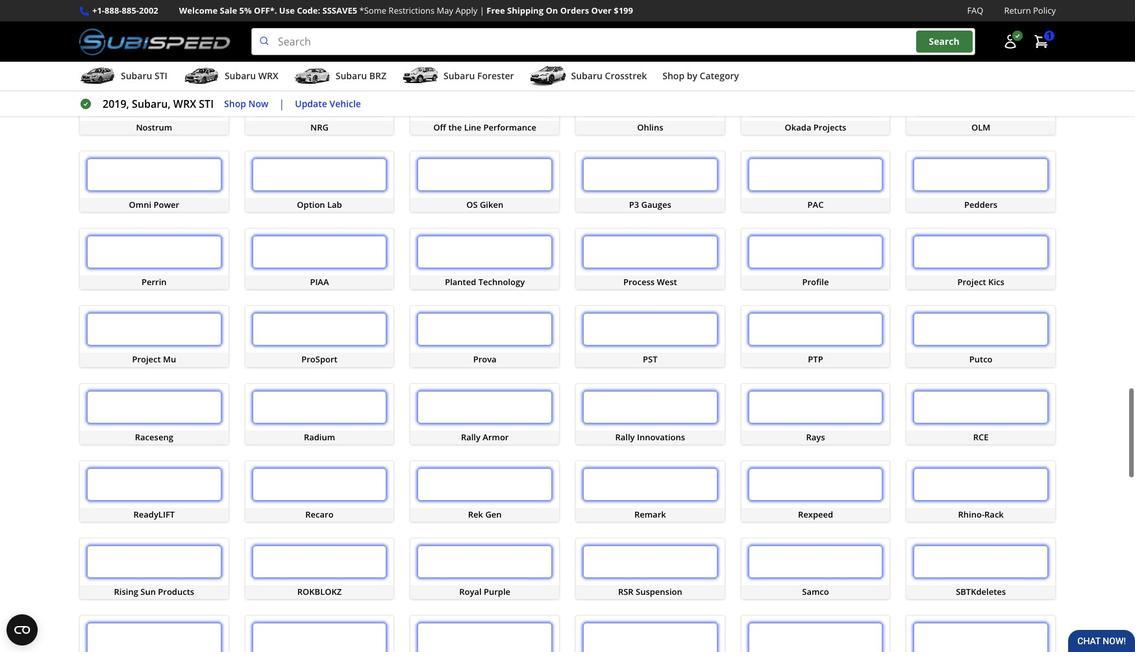 Task type: describe. For each thing, give the bounding box(es) containing it.
readylift link
[[79, 454, 229, 516]]

olm link
[[906, 68, 1056, 129]]

subaru forester
[[444, 70, 514, 82]]

policy
[[1033, 5, 1056, 16]]

may
[[437, 5, 453, 16]]

sssave5
[[323, 5, 357, 16]]

+1-888-885-2002 link
[[92, 4, 158, 18]]

1 horizontal spatial |
[[480, 5, 484, 16]]

armor
[[483, 425, 509, 437]]

omni power
[[129, 193, 179, 205]]

option
[[297, 193, 325, 205]]

perrin link
[[79, 222, 229, 284]]

p3 gauges
[[629, 193, 672, 205]]

rally innovations
[[615, 425, 685, 437]]

putco link
[[906, 300, 1056, 361]]

category
[[700, 70, 739, 82]]

subaru for subaru brz
[[336, 70, 367, 82]]

pac
[[808, 193, 824, 205]]

subaru wrx
[[225, 70, 278, 82]]

mtec link
[[79, 0, 229, 52]]

apply
[[456, 5, 478, 16]]

suspension
[[636, 580, 682, 592]]

rexpeed link
[[741, 454, 891, 516]]

0 horizontal spatial wrx
[[173, 97, 196, 111]]

vehicle
[[330, 97, 361, 110]]

rising sun products
[[114, 580, 194, 592]]

the
[[448, 116, 462, 127]]

rhino-rack link
[[906, 454, 1056, 516]]

subaru brz
[[336, 70, 386, 82]]

on
[[546, 5, 558, 16]]

subaru crosstrek
[[571, 70, 647, 82]]

code:
[[297, 5, 320, 16]]

a subaru wrx thumbnail image image
[[183, 66, 219, 86]]

sun
[[140, 580, 156, 592]]

search input field
[[251, 28, 976, 55]]

gauges
[[641, 193, 672, 205]]

prova link
[[410, 300, 560, 361]]

subaru sti button
[[79, 64, 167, 90]]

free
[[487, 5, 505, 16]]

return policy
[[1004, 5, 1056, 16]]

profile link
[[741, 222, 891, 284]]

remark link
[[575, 454, 725, 516]]

shop by category
[[663, 70, 739, 82]]

subispeed logo image
[[79, 28, 231, 55]]

0 horizontal spatial |
[[279, 97, 285, 111]]

project mu link
[[79, 300, 229, 361]]

power
[[154, 193, 179, 205]]

sbtkdeletes link
[[906, 532, 1056, 594]]

orders
[[560, 5, 589, 16]]

1 vertical spatial sti
[[199, 97, 214, 111]]

kics
[[989, 270, 1005, 282]]

faq link
[[967, 4, 984, 18]]

rsr suspension
[[618, 580, 682, 592]]

os giken
[[466, 193, 503, 205]]

over
[[591, 5, 612, 16]]

raceseng link
[[79, 377, 229, 439]]

sale
[[220, 5, 237, 16]]

crosstrek
[[605, 70, 647, 82]]

shop for shop now
[[224, 97, 246, 110]]

ngk
[[972, 38, 990, 50]]

shop now link
[[224, 97, 269, 111]]

2019,
[[103, 97, 129, 111]]

os
[[466, 193, 478, 205]]

pst
[[643, 348, 658, 359]]

rally for rally innovations
[[615, 425, 635, 437]]

now
[[248, 97, 269, 110]]

process
[[623, 270, 655, 282]]

rhino-
[[958, 502, 985, 514]]

subaru sti
[[121, 70, 167, 82]]

recaro link
[[245, 454, 394, 516]]

okada projects
[[785, 116, 847, 127]]

technology
[[478, 270, 525, 282]]

off
[[433, 116, 446, 127]]

sti inside dropdown button
[[155, 70, 167, 82]]

planted
[[445, 270, 476, 282]]

omni power link
[[79, 145, 229, 207]]

samco
[[802, 580, 829, 592]]

okada projects link
[[741, 68, 891, 129]]

ngk link
[[906, 0, 1056, 52]]

*some
[[360, 5, 386, 16]]

option lab
[[297, 193, 342, 205]]

raceseng
[[135, 425, 173, 437]]

search button
[[916, 31, 973, 53]]

project kics link
[[906, 222, 1056, 284]]

1 button
[[1028, 29, 1056, 55]]



Task type: locate. For each thing, give the bounding box(es) containing it.
rally for rally armor
[[461, 425, 481, 437]]

1 vertical spatial project
[[132, 348, 161, 359]]

shop left now
[[224, 97, 246, 110]]

west
[[657, 270, 677, 282]]

2 rally from the left
[[615, 425, 635, 437]]

rally left innovations
[[615, 425, 635, 437]]

forester
[[477, 70, 514, 82]]

rsr
[[618, 580, 634, 592]]

a subaru forester thumbnail image image
[[402, 66, 438, 86]]

button image
[[1003, 34, 1018, 49]]

1 vertical spatial wrx
[[173, 97, 196, 111]]

a subaru crosstrek thumbnail image image
[[530, 66, 566, 86]]

update vehicle button
[[295, 97, 361, 111]]

+1-
[[92, 5, 105, 16]]

885-
[[122, 5, 139, 16]]

wrx
[[258, 70, 278, 82], [173, 97, 196, 111]]

rce
[[973, 425, 989, 437]]

restrictions
[[389, 5, 435, 16]]

2019, subaru, wrx sti
[[103, 97, 214, 111]]

0 horizontal spatial shop
[[224, 97, 246, 110]]

os giken link
[[410, 145, 560, 207]]

use
[[279, 5, 295, 16]]

innovations
[[637, 425, 685, 437]]

subaru left brz
[[336, 70, 367, 82]]

giken
[[480, 193, 503, 205]]

process west
[[623, 270, 677, 282]]

royal purple link
[[410, 532, 560, 594]]

off the line performance
[[433, 116, 536, 127]]

1 rally from the left
[[461, 425, 481, 437]]

subaru left crosstrek
[[571, 70, 603, 82]]

ptp link
[[741, 300, 891, 361]]

1 vertical spatial |
[[279, 97, 285, 111]]

muteki link
[[245, 0, 394, 52]]

brz
[[369, 70, 386, 82]]

rally armor
[[461, 425, 509, 437]]

samco link
[[741, 532, 891, 594]]

0 horizontal spatial rally
[[461, 425, 481, 437]]

subaru left forester
[[444, 70, 475, 82]]

rays
[[806, 425, 825, 437]]

project kics
[[958, 270, 1005, 282]]

shop for shop by category
[[663, 70, 685, 82]]

performance
[[484, 116, 536, 127]]

rce link
[[906, 377, 1056, 439]]

1 horizontal spatial wrx
[[258, 70, 278, 82]]

0 vertical spatial wrx
[[258, 70, 278, 82]]

nrg
[[310, 116, 329, 127]]

profile
[[802, 270, 829, 282]]

muteki
[[305, 38, 334, 50]]

1 vertical spatial shop
[[224, 97, 246, 110]]

project for project mu
[[132, 348, 161, 359]]

sbtkdeletes
[[956, 580, 1006, 592]]

sti down a subaru wrx thumbnail image on the top left of page
[[199, 97, 214, 111]]

sti up 2019, subaru, wrx sti
[[155, 70, 167, 82]]

prova
[[473, 348, 497, 359]]

rokblokz link
[[245, 532, 394, 594]]

0 vertical spatial sti
[[155, 70, 167, 82]]

rally
[[461, 425, 481, 437], [615, 425, 635, 437]]

purple
[[484, 580, 511, 592]]

subaru for subaru sti
[[121, 70, 152, 82]]

okada
[[785, 116, 812, 127]]

1 horizontal spatial rally
[[615, 425, 635, 437]]

line
[[464, 116, 481, 127]]

3 subaru from the left
[[336, 70, 367, 82]]

2002
[[139, 5, 158, 16]]

| right now
[[279, 97, 285, 111]]

subaru forester button
[[402, 64, 514, 90]]

0 horizontal spatial project
[[132, 348, 161, 359]]

open widget image
[[6, 614, 38, 646]]

welcome
[[179, 5, 218, 16]]

shop now
[[224, 97, 269, 110]]

piaa link
[[245, 222, 394, 284]]

| left free
[[480, 5, 484, 16]]

subaru brz button
[[294, 64, 386, 90]]

5 subaru from the left
[[571, 70, 603, 82]]

subaru up shop now
[[225, 70, 256, 82]]

rhino-rack
[[958, 502, 1004, 514]]

mu
[[163, 348, 176, 359]]

1 subaru from the left
[[121, 70, 152, 82]]

888-
[[105, 5, 122, 16]]

project left mu
[[132, 348, 161, 359]]

ptp
[[808, 348, 823, 359]]

subaru wrx button
[[183, 64, 278, 90]]

4 subaru from the left
[[444, 70, 475, 82]]

subaru inside dropdown button
[[121, 70, 152, 82]]

pac link
[[741, 145, 891, 207]]

project left kics
[[958, 270, 986, 282]]

rally innovations link
[[575, 377, 725, 439]]

0 horizontal spatial sti
[[155, 70, 167, 82]]

project mu
[[132, 348, 176, 359]]

remark
[[635, 502, 666, 514]]

0 vertical spatial project
[[958, 270, 986, 282]]

shop left by
[[663, 70, 685, 82]]

process west link
[[575, 222, 725, 284]]

rokblokz
[[297, 580, 342, 592]]

wrx inside dropdown button
[[258, 70, 278, 82]]

radium
[[304, 425, 335, 437]]

project for project kics
[[958, 270, 986, 282]]

0 vertical spatial shop
[[663, 70, 685, 82]]

rexpeed
[[798, 502, 833, 514]]

1
[[1047, 29, 1052, 42]]

radium link
[[245, 377, 394, 439]]

subaru up subaru,
[[121, 70, 152, 82]]

subaru crosstrek button
[[530, 64, 647, 90]]

piaa
[[310, 270, 329, 282]]

subaru,
[[132, 97, 171, 111]]

recaro
[[305, 502, 334, 514]]

faq
[[967, 5, 984, 16]]

pst link
[[575, 300, 725, 361]]

projects
[[814, 116, 847, 127]]

1 horizontal spatial sti
[[199, 97, 214, 111]]

olm
[[972, 116, 991, 127]]

subaru for subaru crosstrek
[[571, 70, 603, 82]]

p3 gauges link
[[575, 145, 725, 207]]

planted technology
[[445, 270, 525, 282]]

a subaru sti thumbnail image image
[[79, 66, 116, 86]]

rally left the armor
[[461, 425, 481, 437]]

1 horizontal spatial project
[[958, 270, 986, 282]]

gen
[[485, 502, 502, 514]]

1 horizontal spatial shop
[[663, 70, 685, 82]]

option lab link
[[245, 145, 394, 207]]

subaru for subaru forester
[[444, 70, 475, 82]]

rack
[[985, 502, 1004, 514]]

wrx up now
[[258, 70, 278, 82]]

lab
[[327, 193, 342, 205]]

0 vertical spatial |
[[480, 5, 484, 16]]

subaru for subaru wrx
[[225, 70, 256, 82]]

omni
[[129, 193, 151, 205]]

rsr suspension link
[[575, 532, 725, 594]]

wrx down a subaru wrx thumbnail image on the top left of page
[[173, 97, 196, 111]]

a subaru brz thumbnail image image
[[294, 66, 330, 86]]

nrg link
[[245, 68, 394, 129]]

return policy link
[[1004, 4, 1056, 18]]

shop inside dropdown button
[[663, 70, 685, 82]]

2 subaru from the left
[[225, 70, 256, 82]]



Task type: vqa. For each thing, say whether or not it's contained in the screenshot.
the top |
yes



